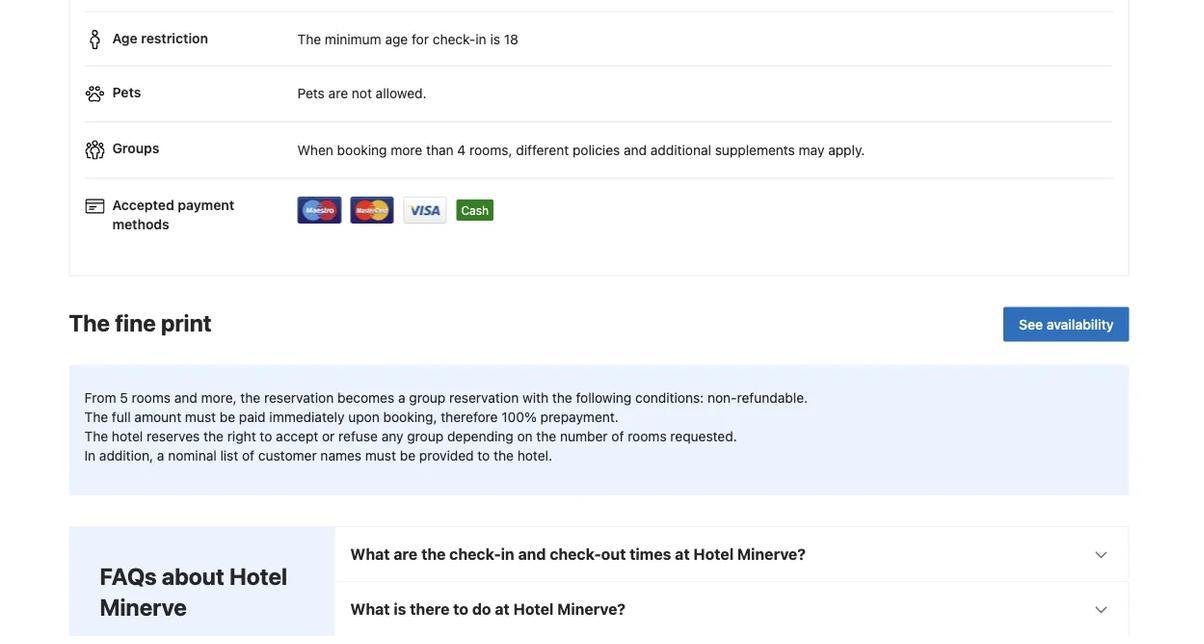Task type: vqa. For each thing, say whether or not it's contained in the screenshot.
Cheap car rental in Dania Beach Image
no



Task type: describe. For each thing, give the bounding box(es) containing it.
see
[[1019, 316, 1043, 332]]

age
[[385, 31, 408, 47]]

0 horizontal spatial must
[[185, 409, 216, 425]]

1 vertical spatial be
[[400, 448, 416, 464]]

names
[[320, 448, 362, 464]]

paid
[[239, 409, 266, 425]]

0 horizontal spatial rooms
[[132, 390, 171, 406]]

more
[[391, 142, 422, 158]]

see availability
[[1019, 316, 1114, 332]]

1 vertical spatial to
[[478, 448, 490, 464]]

what is there to do at hotel minerve?
[[350, 600, 626, 618]]

hotel.
[[517, 448, 552, 464]]

0 horizontal spatial in
[[476, 31, 487, 47]]

cash
[[461, 203, 489, 217]]

0 horizontal spatial to
[[260, 429, 272, 444]]

in
[[84, 448, 96, 464]]

the left the 'fine'
[[69, 309, 110, 336]]

more,
[[201, 390, 237, 406]]

accepted payment methods and conditions element
[[85, 187, 1113, 230]]

1 horizontal spatial is
[[490, 31, 500, 47]]

minimum
[[325, 31, 381, 47]]

availability
[[1047, 316, 1114, 332]]

0 vertical spatial of
[[612, 429, 624, 444]]

nominal
[[168, 448, 217, 464]]

in inside dropdown button
[[501, 545, 515, 564]]

requested.
[[670, 429, 737, 444]]

hotel inside the what is there to do at hotel minerve? dropdown button
[[513, 600, 554, 618]]

0 vertical spatial a
[[398, 390, 405, 406]]

groups
[[112, 140, 160, 156]]

there
[[410, 600, 450, 618]]

2 reservation from the left
[[449, 390, 519, 406]]

and inside the from 5 rooms and more, the reservation becomes a group reservation with the following conditions: non-refundable. the full amount must be paid immediately upon booking, therefore 100% prepayment. the hotel reserves the right to accept or refuse any group depending on the number of rooms requested. in addition, a nominal list of customer names must be provided to the hotel.
[[174, 390, 197, 406]]

provided
[[419, 448, 474, 464]]

booking
[[337, 142, 387, 158]]

depending
[[447, 429, 514, 444]]

upon
[[348, 409, 380, 425]]

payment
[[178, 197, 234, 212]]

pets are not allowed.
[[297, 85, 427, 101]]

additional
[[651, 142, 711, 158]]

and inside dropdown button
[[518, 545, 546, 564]]

are for the
[[394, 545, 418, 564]]

to inside dropdown button
[[453, 600, 469, 618]]

accepted
[[112, 197, 174, 212]]

check- left times
[[550, 545, 601, 564]]

methods
[[112, 216, 169, 232]]

0 horizontal spatial of
[[242, 448, 255, 464]]

restriction
[[141, 30, 208, 46]]

or
[[322, 429, 335, 444]]

maestro image
[[297, 197, 342, 224]]

at inside dropdown button
[[675, 545, 690, 564]]

therefore
[[441, 409, 498, 425]]

for
[[412, 31, 429, 47]]

0 vertical spatial group
[[409, 390, 446, 406]]

at inside dropdown button
[[495, 600, 510, 618]]

the down depending
[[494, 448, 514, 464]]

1 horizontal spatial rooms
[[628, 429, 667, 444]]

the up the list
[[203, 429, 224, 444]]

may
[[799, 142, 825, 158]]

age
[[112, 30, 138, 46]]

see availability button
[[1004, 307, 1129, 342]]

prepayment.
[[540, 409, 619, 425]]

on
[[517, 429, 533, 444]]

from 5 rooms and more, the reservation becomes a group reservation with the following conditions: non-refundable. the full amount must be paid immediately upon booking, therefore 100% prepayment. the hotel reserves the right to accept or refuse any group depending on the number of rooms requested. in addition, a nominal list of customer names must be provided to the hotel.
[[84, 390, 808, 464]]

print
[[161, 309, 212, 336]]

accordion control element
[[334, 526, 1129, 636]]

0 vertical spatial be
[[220, 409, 235, 425]]

18
[[504, 31, 519, 47]]

100%
[[502, 409, 537, 425]]

from
[[84, 390, 116, 406]]

when
[[297, 142, 333, 158]]

minerve
[[100, 594, 187, 621]]

what for what is there to do at hotel minerve?
[[350, 600, 390, 618]]

age restriction
[[112, 30, 208, 46]]

the up prepayment.
[[552, 390, 572, 406]]

mastercard image
[[350, 197, 395, 224]]

booking,
[[383, 409, 437, 425]]

fine
[[115, 309, 156, 336]]



Task type: locate. For each thing, give the bounding box(es) containing it.
0 vertical spatial at
[[675, 545, 690, 564]]

about
[[162, 563, 224, 590]]

accept
[[276, 429, 318, 444]]

refuse
[[339, 429, 378, 444]]

is left the there
[[394, 600, 406, 618]]

pets left not
[[297, 85, 325, 101]]

reservation up immediately
[[264, 390, 334, 406]]

1 vertical spatial must
[[365, 448, 396, 464]]

rooms down conditions:
[[628, 429, 667, 444]]

hotel
[[112, 429, 143, 444]]

visa image
[[403, 197, 448, 224]]

5
[[120, 390, 128, 406]]

1 vertical spatial what
[[350, 600, 390, 618]]

amount
[[134, 409, 181, 425]]

and up "what is there to do at hotel minerve?"
[[518, 545, 546, 564]]

1 what from the top
[[350, 545, 390, 564]]

be
[[220, 409, 235, 425], [400, 448, 416, 464]]

rooms
[[132, 390, 171, 406], [628, 429, 667, 444]]

minerve? down what are the check-in and check-out times at hotel minerve?
[[557, 600, 626, 618]]

the inside dropdown button
[[421, 545, 446, 564]]

than
[[426, 142, 454, 158]]

the down from
[[84, 409, 108, 425]]

1 reservation from the left
[[264, 390, 334, 406]]

minerve? inside dropdown button
[[557, 600, 626, 618]]

1 vertical spatial is
[[394, 600, 406, 618]]

to
[[260, 429, 272, 444], [478, 448, 490, 464], [453, 600, 469, 618]]

customer
[[258, 448, 317, 464]]

the
[[240, 390, 261, 406], [552, 390, 572, 406], [203, 429, 224, 444], [536, 429, 557, 444], [494, 448, 514, 464], [421, 545, 446, 564]]

reservation up therefore
[[449, 390, 519, 406]]

right
[[227, 429, 256, 444]]

0 horizontal spatial pets
[[112, 84, 141, 100]]

non-
[[708, 390, 737, 406]]

the up paid
[[240, 390, 261, 406]]

any
[[381, 429, 403, 444]]

full
[[112, 409, 131, 425]]

at right do
[[495, 600, 510, 618]]

0 vertical spatial rooms
[[132, 390, 171, 406]]

the up the "in"
[[84, 429, 108, 444]]

2 horizontal spatial and
[[624, 142, 647, 158]]

2 vertical spatial and
[[518, 545, 546, 564]]

group down booking,
[[407, 429, 444, 444]]

at
[[675, 545, 690, 564], [495, 600, 510, 618]]

what is there to do at hotel minerve? button
[[335, 582, 1128, 636]]

number
[[560, 429, 608, 444]]

1 vertical spatial of
[[242, 448, 255, 464]]

2 vertical spatial to
[[453, 600, 469, 618]]

times
[[630, 545, 671, 564]]

are
[[328, 85, 348, 101], [394, 545, 418, 564]]

0 horizontal spatial at
[[495, 600, 510, 618]]

becomes
[[337, 390, 394, 406]]

pets for pets are not allowed.
[[297, 85, 325, 101]]

in
[[476, 31, 487, 47], [501, 545, 515, 564]]

1 horizontal spatial are
[[394, 545, 418, 564]]

1 vertical spatial a
[[157, 448, 164, 464]]

0 vertical spatial are
[[328, 85, 348, 101]]

hotel right about
[[229, 563, 287, 590]]

minerve? inside dropdown button
[[737, 545, 806, 564]]

to down paid
[[260, 429, 272, 444]]

0 vertical spatial to
[[260, 429, 272, 444]]

different
[[516, 142, 569, 158]]

2 horizontal spatial to
[[478, 448, 490, 464]]

hotel inside faqs about hotel minerve
[[229, 563, 287, 590]]

is left 18
[[490, 31, 500, 47]]

1 vertical spatial in
[[501, 545, 515, 564]]

following
[[576, 390, 632, 406]]

at right times
[[675, 545, 690, 564]]

0 horizontal spatial minerve?
[[557, 600, 626, 618]]

is
[[490, 31, 500, 47], [394, 600, 406, 618]]

1 horizontal spatial pets
[[297, 85, 325, 101]]

list
[[220, 448, 238, 464]]

out
[[601, 545, 626, 564]]

and left more,
[[174, 390, 197, 406]]

1 horizontal spatial in
[[501, 545, 515, 564]]

0 horizontal spatial is
[[394, 600, 406, 618]]

are inside dropdown button
[[394, 545, 418, 564]]

1 horizontal spatial to
[[453, 600, 469, 618]]

apply.
[[828, 142, 865, 158]]

and right policies
[[624, 142, 647, 158]]

allowed.
[[376, 85, 427, 101]]

0 horizontal spatial be
[[220, 409, 235, 425]]

not
[[352, 85, 372, 101]]

hotel up the what is there to do at hotel minerve? dropdown button
[[694, 545, 734, 564]]

the fine print
[[69, 309, 212, 336]]

do
[[472, 600, 491, 618]]

1 vertical spatial at
[[495, 600, 510, 618]]

1 vertical spatial are
[[394, 545, 418, 564]]

0 vertical spatial and
[[624, 142, 647, 158]]

1 horizontal spatial minerve?
[[737, 545, 806, 564]]

is inside dropdown button
[[394, 600, 406, 618]]

0 vertical spatial in
[[476, 31, 487, 47]]

0 horizontal spatial reservation
[[264, 390, 334, 406]]

policies
[[573, 142, 620, 158]]

1 vertical spatial group
[[407, 429, 444, 444]]

0 horizontal spatial and
[[174, 390, 197, 406]]

pets for pets
[[112, 84, 141, 100]]

to left do
[[453, 600, 469, 618]]

1 horizontal spatial must
[[365, 448, 396, 464]]

in up "what is there to do at hotel minerve?"
[[501, 545, 515, 564]]

4
[[457, 142, 466, 158]]

what
[[350, 545, 390, 564], [350, 600, 390, 618]]

the left minimum
[[297, 31, 321, 47]]

of right the list
[[242, 448, 255, 464]]

be down any
[[400, 448, 416, 464]]

check- up do
[[449, 545, 501, 564]]

hotel inside what are the check-in and check-out times at hotel minerve? dropdown button
[[694, 545, 734, 564]]

2 horizontal spatial hotel
[[694, 545, 734, 564]]

what inside dropdown button
[[350, 600, 390, 618]]

immediately
[[269, 409, 345, 425]]

of right the number
[[612, 429, 624, 444]]

pets
[[112, 84, 141, 100], [297, 85, 325, 101]]

0 horizontal spatial hotel
[[229, 563, 287, 590]]

the
[[297, 31, 321, 47], [69, 309, 110, 336], [84, 409, 108, 425], [84, 429, 108, 444]]

conditions:
[[635, 390, 704, 406]]

1 horizontal spatial and
[[518, 545, 546, 564]]

pets down age
[[112, 84, 141, 100]]

when booking more than 4 rooms, different policies and additional supplements may apply.
[[297, 142, 865, 158]]

a up booking,
[[398, 390, 405, 406]]

1 horizontal spatial be
[[400, 448, 416, 464]]

1 horizontal spatial hotel
[[513, 600, 554, 618]]

must down any
[[365, 448, 396, 464]]

check- right the for
[[433, 31, 476, 47]]

rooms up amount
[[132, 390, 171, 406]]

what are the check-in and check-out times at hotel minerve?
[[350, 545, 806, 564]]

0 vertical spatial what
[[350, 545, 390, 564]]

faqs about hotel minerve
[[100, 563, 287, 621]]

rooms,
[[470, 142, 512, 158]]

1 horizontal spatial reservation
[[449, 390, 519, 406]]

the right on
[[536, 429, 557, 444]]

addition,
[[99, 448, 153, 464]]

1 vertical spatial rooms
[[628, 429, 667, 444]]

1 vertical spatial and
[[174, 390, 197, 406]]

1 vertical spatial minerve?
[[557, 600, 626, 618]]

check-
[[433, 31, 476, 47], [449, 545, 501, 564], [550, 545, 601, 564]]

group
[[409, 390, 446, 406], [407, 429, 444, 444]]

minerve? up the what is there to do at hotel minerve? dropdown button
[[737, 545, 806, 564]]

supplements
[[715, 142, 795, 158]]

hotel
[[694, 545, 734, 564], [229, 563, 287, 590], [513, 600, 554, 618]]

and
[[624, 142, 647, 158], [174, 390, 197, 406], [518, 545, 546, 564]]

0 vertical spatial minerve?
[[737, 545, 806, 564]]

with
[[523, 390, 549, 406]]

the minimum age for check-in is 18
[[297, 31, 519, 47]]

0 vertical spatial is
[[490, 31, 500, 47]]

must down more,
[[185, 409, 216, 425]]

a down reserves
[[157, 448, 164, 464]]

group up booking,
[[409, 390, 446, 406]]

are for not
[[328, 85, 348, 101]]

of
[[612, 429, 624, 444], [242, 448, 255, 464]]

0 vertical spatial must
[[185, 409, 216, 425]]

be down more,
[[220, 409, 235, 425]]

1 horizontal spatial of
[[612, 429, 624, 444]]

hotel right do
[[513, 600, 554, 618]]

2 what from the top
[[350, 600, 390, 618]]

are up the there
[[394, 545, 418, 564]]

what for what are the check-in and check-out times at hotel minerve?
[[350, 545, 390, 564]]

accepted payment methods
[[112, 197, 234, 232]]

what are the check-in and check-out times at hotel minerve? button
[[335, 527, 1128, 581]]

0 horizontal spatial a
[[157, 448, 164, 464]]

1 horizontal spatial at
[[675, 545, 690, 564]]

1 horizontal spatial a
[[398, 390, 405, 406]]

to down depending
[[478, 448, 490, 464]]

0 horizontal spatial are
[[328, 85, 348, 101]]

reserves
[[147, 429, 200, 444]]

refundable.
[[737, 390, 808, 406]]

are left not
[[328, 85, 348, 101]]

what inside dropdown button
[[350, 545, 390, 564]]

reservation
[[264, 390, 334, 406], [449, 390, 519, 406]]

a
[[398, 390, 405, 406], [157, 448, 164, 464]]

faqs
[[100, 563, 157, 590]]

the up the there
[[421, 545, 446, 564]]

in left 18
[[476, 31, 487, 47]]



